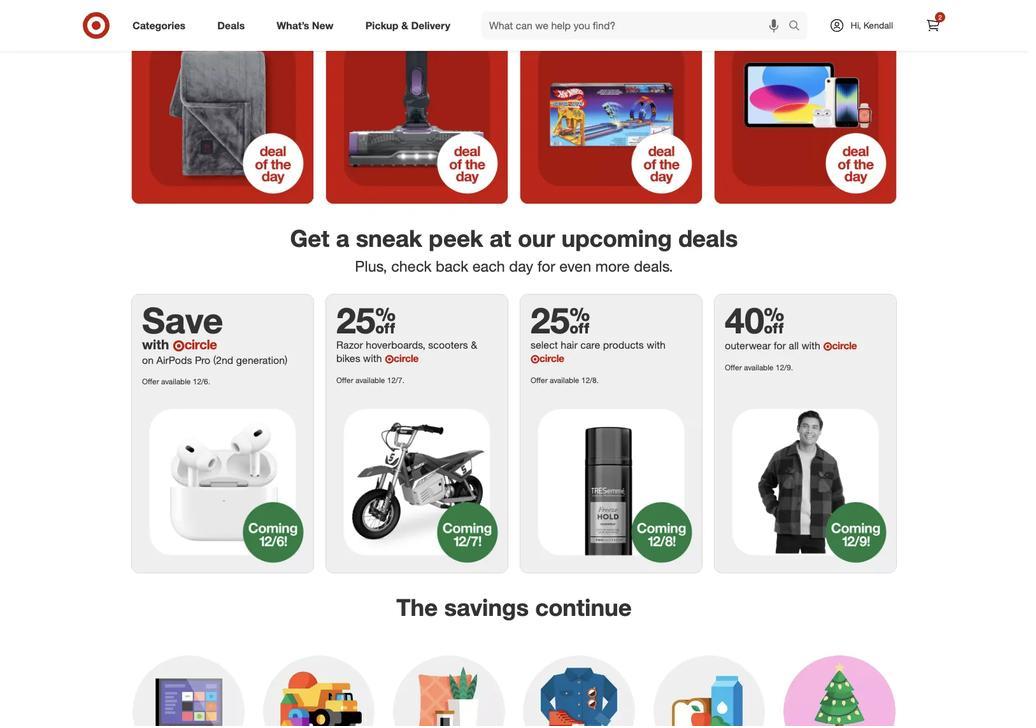 Task type: describe. For each thing, give the bounding box(es) containing it.
hoverboards,
[[366, 339, 425, 352]]

deals
[[679, 224, 738, 253]]

scooters
[[428, 339, 468, 352]]

12/9.
[[776, 363, 793, 373]]

offer available 12/7.
[[336, 376, 405, 385]]

pickup & delivery
[[365, 19, 450, 32]]

what's new link
[[266, 11, 350, 39]]

coming 12/7! image
[[326, 392, 508, 574]]

offer available 12/8.
[[531, 376, 599, 385]]

(2nd
[[213, 354, 233, 367]]

on airpods pro (2nd generation)
[[142, 354, 288, 367]]

today only. online only. link
[[715, 0, 896, 204]]

more
[[595, 257, 630, 276]]

available down airpods
[[161, 377, 191, 387]]

offer available 12/6.
[[142, 377, 210, 387]]

back
[[436, 257, 468, 276]]

what's new
[[277, 19, 334, 32]]

2
[[939, 13, 942, 21]]

care
[[580, 339, 600, 352]]

40
[[725, 299, 784, 342]]

all
[[789, 340, 799, 352]]

coming 12/6! image
[[132, 392, 313, 574]]

for inside the get a sneak peek at our upcoming deals plus, check back each day for even more deals.
[[538, 257, 555, 276]]

at
[[490, 224, 511, 253]]

& inside pickup & delivery link
[[401, 19, 408, 32]]

available for outerwear for all with
[[744, 363, 774, 373]]

4 target deal of the day image from the left
[[715, 22, 896, 204]]

offer for razor hoverboards, scooters & bikes with
[[336, 376, 353, 385]]

bikes
[[336, 352, 360, 365]]

razor
[[336, 339, 363, 352]]

the savings continue
[[396, 594, 632, 623]]

25 select hair care products with circle
[[531, 299, 666, 365]]

with inside razor hoverboards, scooters & bikes with
[[363, 352, 382, 365]]

plus,
[[355, 257, 387, 276]]

outerwear
[[725, 340, 771, 352]]

select
[[531, 339, 558, 352]]

razor hoverboards, scooters & bikes with
[[336, 339, 477, 365]]

offer for select hair care products with
[[531, 376, 548, 385]]

available for razor hoverboards, scooters & bikes with
[[355, 376, 385, 385]]

pickup
[[365, 19, 399, 32]]

coming 12/8! image
[[520, 392, 702, 574]]

2 link
[[919, 11, 947, 39]]

with right all
[[802, 340, 821, 352]]

even
[[559, 257, 591, 276]]

pickup & delivery link
[[355, 11, 466, 39]]

save
[[142, 299, 223, 342]]

new
[[312, 19, 334, 32]]

with up the on
[[142, 336, 169, 353]]

each
[[472, 257, 505, 276]]

day
[[509, 257, 533, 276]]

& inside razor hoverboards, scooters & bikes with
[[471, 339, 477, 352]]

1 horizontal spatial for
[[774, 340, 786, 352]]

circle for 40
[[832, 340, 857, 352]]

the
[[396, 594, 438, 623]]

today
[[725, 7, 745, 17]]

25 for 25
[[336, 299, 396, 342]]

continue
[[535, 594, 632, 623]]

2 target deal of the day image from the left
[[326, 22, 508, 204]]

outerwear for all with
[[725, 340, 823, 352]]

search
[[783, 20, 813, 33]]

our
[[518, 224, 555, 253]]



Task type: vqa. For each thing, say whether or not it's contained in the screenshot.
&
yes



Task type: locate. For each thing, give the bounding box(es) containing it.
check
[[391, 257, 432, 276]]

with right products
[[647, 339, 666, 352]]

for right day
[[538, 257, 555, 276]]

only.
[[747, 7, 762, 17], [789, 7, 804, 17]]

What can we help you find? suggestions appear below search field
[[482, 11, 792, 39]]

search button
[[783, 11, 813, 42]]

&
[[401, 19, 408, 32], [471, 339, 477, 352]]

what's
[[277, 19, 309, 32]]

0 horizontal spatial &
[[401, 19, 408, 32]]

get
[[290, 224, 330, 253]]

0 vertical spatial &
[[401, 19, 408, 32]]

offer available 12/9.
[[725, 363, 793, 373]]

1 horizontal spatial only.
[[789, 7, 804, 17]]

25
[[336, 299, 396, 342], [531, 299, 590, 342]]

12/7.
[[387, 376, 405, 385]]

kendall
[[864, 20, 893, 31]]

with up offer available 12/7.
[[363, 352, 382, 365]]

3 target deal of the day image from the left
[[520, 22, 702, 204]]

0 vertical spatial for
[[538, 257, 555, 276]]

circle
[[184, 336, 217, 353], [832, 340, 857, 352], [394, 352, 418, 365], [539, 352, 564, 365]]

1 vertical spatial &
[[471, 339, 477, 352]]

circle inside the 25 select hair care products with circle
[[539, 352, 564, 365]]

hi,
[[851, 20, 861, 31]]

& right pickup
[[401, 19, 408, 32]]

25 down even
[[531, 299, 590, 342]]

1 vertical spatial for
[[774, 340, 786, 352]]

peek
[[429, 224, 483, 253]]

get a sneak peek at our upcoming deals plus, check back each day for even more deals.
[[290, 224, 738, 276]]

circle for save
[[184, 336, 217, 353]]

airpods
[[156, 354, 192, 367]]

hair
[[561, 339, 578, 352]]

a
[[336, 224, 349, 253]]

0 horizontal spatial only.
[[747, 7, 762, 17]]

for
[[538, 257, 555, 276], [774, 340, 786, 352]]

categories
[[133, 19, 186, 32]]

with inside the 25 select hair care products with circle
[[647, 339, 666, 352]]

circle down hoverboards,
[[394, 352, 418, 365]]

1 25 from the left
[[336, 299, 396, 342]]

1 horizontal spatial &
[[471, 339, 477, 352]]

circle up pro
[[184, 336, 217, 353]]

25 inside the 25 select hair care products with circle
[[531, 299, 590, 342]]

available down the outerwear
[[744, 363, 774, 373]]

offer down the on
[[142, 377, 159, 387]]

1 only. from the left
[[747, 7, 762, 17]]

with
[[142, 336, 169, 353], [647, 339, 666, 352], [802, 340, 821, 352], [363, 352, 382, 365]]

generation)
[[236, 354, 288, 367]]

hi, kendall
[[851, 20, 893, 31]]

savings
[[444, 594, 529, 623]]

deals
[[217, 19, 245, 32]]

offer down the bikes
[[336, 376, 353, 385]]

online
[[765, 7, 786, 17]]

1 horizontal spatial 25
[[531, 299, 590, 342]]

coming 12/9! image
[[715, 392, 896, 574]]

available
[[744, 363, 774, 373], [355, 376, 385, 385], [550, 376, 579, 385], [161, 377, 191, 387]]

offer down the outerwear
[[725, 363, 742, 373]]

target deal of the day image
[[132, 22, 313, 204], [326, 22, 508, 204], [520, 22, 702, 204], [715, 22, 896, 204]]

deals link
[[207, 11, 261, 39]]

today only. online only.
[[725, 7, 804, 17]]

offer for outerwear for all with
[[725, 363, 742, 373]]

0 horizontal spatial for
[[538, 257, 555, 276]]

available left 12/8.
[[550, 376, 579, 385]]

categories link
[[122, 11, 201, 39]]

upcoming
[[562, 224, 672, 253]]

1 target deal of the day image from the left
[[132, 22, 313, 204]]

circle for 25
[[394, 352, 418, 365]]

12/8.
[[581, 376, 599, 385]]

12/6.
[[193, 377, 210, 387]]

for left all
[[774, 340, 786, 352]]

0 horizontal spatial 25
[[336, 299, 396, 342]]

offer down select
[[531, 376, 548, 385]]

25 up the bikes
[[336, 299, 396, 342]]

& right the scooters
[[471, 339, 477, 352]]

offer
[[725, 363, 742, 373], [336, 376, 353, 385], [531, 376, 548, 385], [142, 377, 159, 387]]

products
[[603, 339, 644, 352]]

pro
[[195, 354, 210, 367]]

available for select hair care products with
[[550, 376, 579, 385]]

on
[[142, 354, 154, 367]]

25 for 25 select hair care products with circle
[[531, 299, 590, 342]]

2 25 from the left
[[531, 299, 590, 342]]

available left 12/7.
[[355, 376, 385, 385]]

circle right all
[[832, 340, 857, 352]]

sneak
[[356, 224, 422, 253]]

delivery
[[411, 19, 450, 32]]

circle down select
[[539, 352, 564, 365]]

2 only. from the left
[[789, 7, 804, 17]]

only. right today
[[747, 7, 762, 17]]

deals.
[[634, 257, 673, 276]]

only. up search
[[789, 7, 804, 17]]



